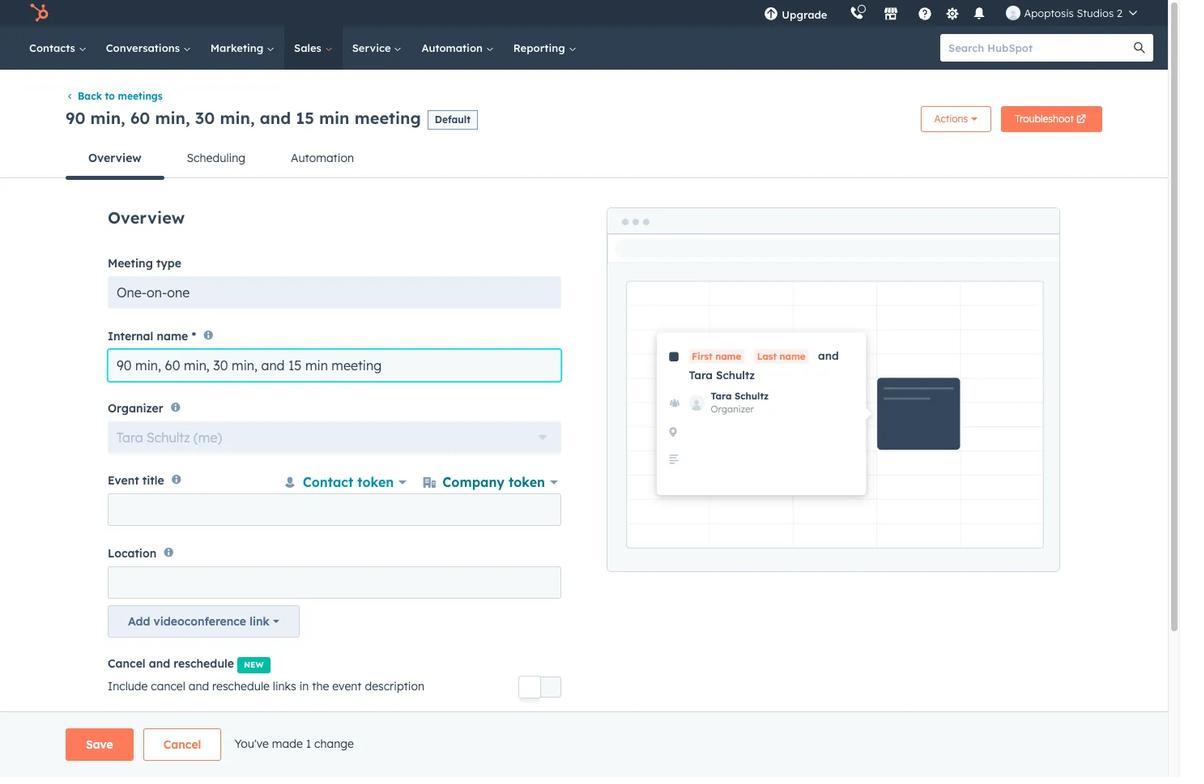 Task type: locate. For each thing, give the bounding box(es) containing it.
add videoconference link button
[[108, 605, 300, 638]]

navigation containing overview
[[66, 139, 1103, 180]]

0 horizontal spatial and
[[149, 656, 170, 671]]

1 horizontal spatial automation
[[422, 41, 486, 54]]

90 min, 60 min, 30 min, and 15 min meeting banner
[[66, 102, 1103, 139]]

in
[[300, 679, 309, 694]]

1 vertical spatial cancel
[[164, 738, 201, 752]]

1 vertical spatial automation
[[291, 151, 354, 166]]

event title element
[[108, 470, 570, 546]]

videoconference
[[154, 614, 246, 629]]

and right cancel at the left bottom of the page
[[189, 679, 209, 694]]

cancel down description
[[164, 738, 201, 752]]

0 horizontal spatial min,
[[90, 108, 125, 128]]

overview button
[[66, 139, 164, 180]]

event
[[333, 679, 362, 694]]

automation down min
[[291, 151, 354, 166]]

0 vertical spatial reschedule
[[174, 656, 234, 671]]

0 horizontal spatial token
[[358, 474, 394, 491]]

Internal name text field
[[108, 349, 562, 382]]

3 min, from the left
[[220, 108, 255, 128]]

name
[[157, 329, 188, 343]]

2 horizontal spatial and
[[260, 108, 291, 128]]

notifications image
[[973, 7, 988, 22]]

service link
[[343, 26, 412, 70]]

90 min, 60 min, 30 min, and 15 min meeting
[[66, 108, 421, 128]]

automation
[[422, 41, 486, 54], [291, 151, 354, 166]]

overview down 60
[[88, 151, 142, 166]]

None text field
[[118, 502, 553, 538]]

cancel
[[151, 679, 185, 694]]

contacts link
[[19, 26, 96, 70]]

sales link
[[285, 26, 343, 70]]

back
[[78, 90, 102, 102]]

and
[[260, 108, 291, 128], [149, 656, 170, 671], [189, 679, 209, 694]]

90
[[66, 108, 85, 128]]

page section element
[[27, 729, 1142, 761]]

search image
[[1135, 42, 1146, 53]]

cancel inside cancel button
[[164, 738, 201, 752]]

back to meetings button
[[66, 90, 163, 102]]

30
[[195, 108, 215, 128]]

overview
[[88, 151, 142, 166], [108, 208, 185, 228]]

you've made 1 change
[[235, 736, 354, 751]]

Search HubSpot search field
[[941, 34, 1140, 62]]

cancel for cancel
[[164, 738, 201, 752]]

upgrade image
[[765, 7, 779, 22]]

1 horizontal spatial and
[[189, 679, 209, 694]]

min, down to
[[90, 108, 125, 128]]

token inside company token popup button
[[509, 474, 545, 491]]

2 token from the left
[[509, 474, 545, 491]]

menu
[[753, 0, 1149, 26]]

location element
[[108, 566, 562, 638]]

calling icon button
[[844, 2, 872, 24]]

add
[[128, 614, 150, 629]]

1 horizontal spatial cancel
[[164, 738, 201, 752]]

token right the contact
[[358, 474, 394, 491]]

service
[[352, 41, 394, 54]]

upgrade
[[782, 8, 828, 21]]

add videoconference link
[[128, 614, 270, 629]]

save
[[86, 738, 113, 752]]

min, left 30
[[155, 108, 190, 128]]

tara schultz (me)
[[117, 430, 222, 446]]

company token button
[[420, 470, 562, 495]]

min, right 30
[[220, 108, 255, 128]]

event
[[108, 474, 139, 488]]

cancel for cancel and reschedule
[[108, 656, 146, 671]]

and inside banner
[[260, 108, 291, 128]]

0 horizontal spatial automation
[[291, 151, 354, 166]]

contact
[[303, 474, 354, 491]]

scheduling
[[187, 151, 246, 166]]

and left 15
[[260, 108, 291, 128]]

actions button
[[921, 106, 992, 132]]

marketing link
[[201, 26, 285, 70]]

None text field
[[108, 566, 562, 599], [118, 746, 553, 777], [108, 566, 562, 599], [118, 746, 553, 777]]

automation link
[[412, 26, 504, 70]]

hubspot link
[[19, 3, 61, 23]]

1 horizontal spatial token
[[509, 474, 545, 491]]

troubleshoot link
[[1002, 106, 1103, 132]]

cancel
[[108, 656, 146, 671], [164, 738, 201, 752]]

calling icon image
[[851, 6, 865, 21]]

to
[[105, 90, 115, 102]]

automation up default
[[422, 41, 486, 54]]

and up cancel at the left bottom of the page
[[149, 656, 170, 671]]

min,
[[90, 108, 125, 128], [155, 108, 190, 128], [220, 108, 255, 128]]

1 token from the left
[[358, 474, 394, 491]]

none text field inside event title element
[[118, 502, 553, 538]]

organizer
[[108, 401, 163, 416]]

token right company
[[509, 474, 545, 491]]

2 horizontal spatial min,
[[220, 108, 255, 128]]

0 vertical spatial automation
[[422, 41, 486, 54]]

navigation
[[66, 139, 1103, 180]]

0 vertical spatial and
[[260, 108, 291, 128]]

Meeting type text field
[[108, 277, 562, 309]]

reschedule
[[174, 656, 234, 671], [212, 679, 270, 694]]

actions
[[935, 113, 969, 125]]

cancel up include
[[108, 656, 146, 671]]

reschedule down add videoconference link popup button
[[174, 656, 234, 671]]

token
[[358, 474, 394, 491], [509, 474, 545, 491]]

reschedule down new in the left bottom of the page
[[212, 679, 270, 694]]

0 vertical spatial overview
[[88, 151, 142, 166]]

0 vertical spatial cancel
[[108, 656, 146, 671]]

overview up meeting type
[[108, 208, 185, 228]]

description
[[108, 718, 172, 732]]

menu item
[[839, 0, 843, 26]]

token inside contact token popup button
[[358, 474, 394, 491]]

0 horizontal spatial cancel
[[108, 656, 146, 671]]

conversations
[[106, 41, 183, 54]]

schultz
[[147, 430, 190, 446]]

type
[[156, 256, 181, 271]]

meeting type
[[108, 256, 181, 271]]

1 horizontal spatial min,
[[155, 108, 190, 128]]

marketing
[[211, 41, 267, 54]]

change
[[315, 736, 354, 751]]

scheduling button
[[164, 139, 268, 178]]

title
[[142, 474, 164, 488]]

new
[[244, 660, 264, 670]]

internal
[[108, 329, 153, 343]]

notifications button
[[967, 0, 994, 26]]

1
[[306, 736, 311, 751]]



Task type: vqa. For each thing, say whether or not it's contained in the screenshot.
Help image
yes



Task type: describe. For each thing, give the bounding box(es) containing it.
reporting link
[[504, 26, 586, 70]]

help button
[[912, 0, 940, 26]]

tara schultz image
[[1007, 6, 1022, 20]]

(me)
[[194, 430, 222, 446]]

hubspot image
[[29, 3, 49, 23]]

settings image
[[946, 7, 960, 21]]

tara
[[117, 430, 143, 446]]

token for company token
[[509, 474, 545, 491]]

event title
[[108, 474, 164, 488]]

apoptosis
[[1025, 6, 1075, 19]]

reporting
[[514, 41, 569, 54]]

links
[[273, 679, 296, 694]]

meeting
[[355, 108, 421, 128]]

conversations link
[[96, 26, 201, 70]]

search button
[[1127, 34, 1154, 62]]

2 vertical spatial and
[[189, 679, 209, 694]]

settings link
[[943, 4, 963, 21]]

automation button
[[268, 139, 377, 178]]

sales
[[294, 41, 325, 54]]

include cancel and reschedule links in the event description
[[108, 679, 425, 694]]

min
[[319, 108, 350, 128]]

1 min, from the left
[[90, 108, 125, 128]]

include
[[108, 679, 148, 694]]

apoptosis studios 2 button
[[997, 0, 1148, 26]]

1 vertical spatial and
[[149, 656, 170, 671]]

cancel and reschedule
[[108, 656, 234, 671]]

company
[[443, 474, 505, 491]]

default
[[435, 113, 471, 125]]

location
[[108, 546, 157, 561]]

1 vertical spatial reschedule
[[212, 679, 270, 694]]

description
[[365, 679, 425, 694]]

1 vertical spatial overview
[[108, 208, 185, 228]]

meeting
[[108, 256, 153, 271]]

contacts
[[29, 41, 78, 54]]

apoptosis studios 2
[[1025, 6, 1123, 19]]

2
[[1118, 6, 1123, 19]]

15
[[296, 108, 314, 128]]

marketplaces button
[[875, 0, 909, 26]]

automation inside button
[[291, 151, 354, 166]]

the
[[312, 679, 329, 694]]

token for contact token
[[358, 474, 394, 491]]

2 min, from the left
[[155, 108, 190, 128]]

contact token button
[[280, 470, 410, 495]]

company token
[[443, 474, 545, 491]]

troubleshoot
[[1016, 113, 1075, 125]]

menu containing apoptosis studios 2
[[753, 0, 1149, 26]]

help image
[[919, 7, 933, 22]]

save button
[[66, 729, 134, 761]]

meetings
[[118, 90, 163, 102]]

made
[[272, 736, 303, 751]]

contact token
[[303, 474, 394, 491]]

studios
[[1078, 6, 1115, 19]]

internal name
[[108, 329, 188, 343]]

60
[[130, 108, 150, 128]]

overview inside button
[[88, 151, 142, 166]]

tara schultz (me) button
[[108, 422, 562, 454]]

you've
[[235, 736, 269, 751]]

cancel button
[[143, 729, 222, 761]]

marketplaces image
[[885, 7, 899, 22]]

link
[[250, 614, 270, 629]]

back to meetings
[[78, 90, 163, 102]]



